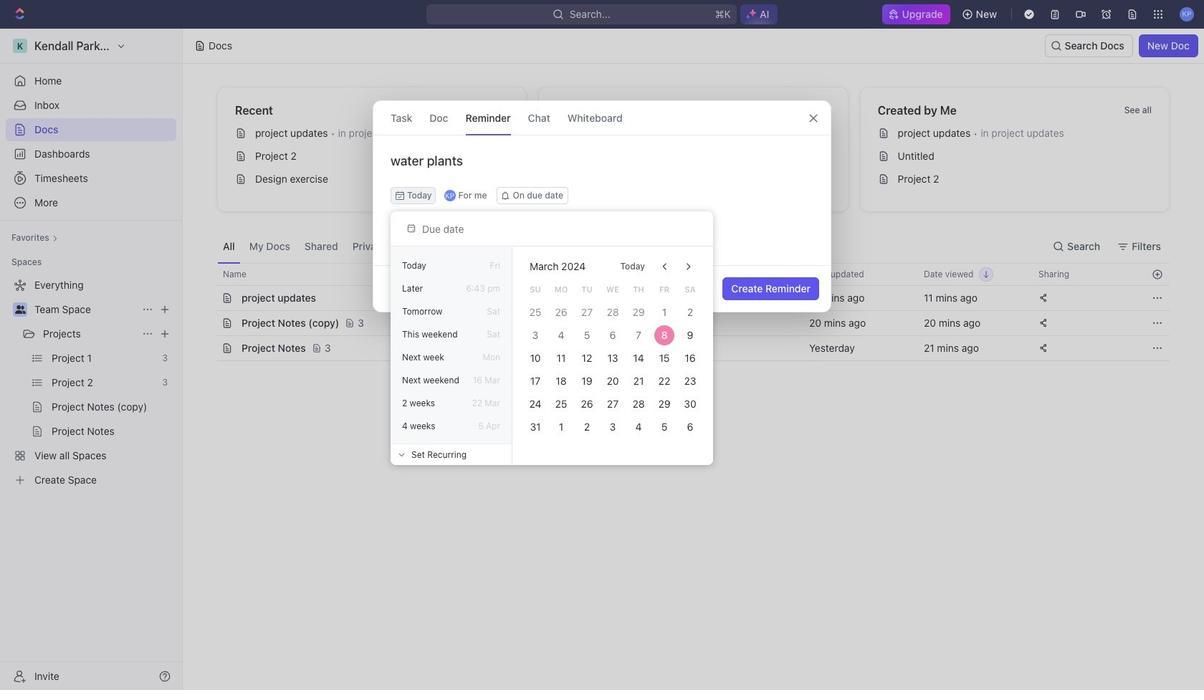 Task type: describe. For each thing, give the bounding box(es) containing it.
3 row from the top
[[201, 310, 1170, 336]]

4 row from the top
[[201, 335, 1170, 361]]

cell for 3rd 'row' from the bottom
[[201, 286, 217, 310]]

user group image
[[15, 305, 25, 314]]



Task type: vqa. For each thing, say whether or not it's contained in the screenshot.
fourth row from the top of the page
yes



Task type: locate. For each thing, give the bounding box(es) containing it.
2 row from the top
[[201, 285, 1170, 311]]

cell for 1st 'row' from the bottom
[[201, 336, 217, 361]]

no favorited docs image
[[665, 119, 722, 177]]

1 vertical spatial cell
[[201, 311, 217, 335]]

dialog
[[373, 100, 831, 312]]

2 vertical spatial cell
[[201, 336, 217, 361]]

Due date text field
[[422, 223, 541, 235]]

3 cell from the top
[[201, 336, 217, 361]]

tree
[[6, 274, 176, 492]]

row
[[201, 263, 1170, 286], [201, 285, 1170, 311], [201, 310, 1170, 336], [201, 335, 1170, 361]]

table
[[201, 263, 1170, 361]]

cell
[[201, 286, 217, 310], [201, 311, 217, 335], [201, 336, 217, 361]]

cell for second 'row' from the bottom
[[201, 311, 217, 335]]

tab list
[[217, 229, 572, 263]]

column header
[[201, 263, 217, 286]]

2 cell from the top
[[201, 311, 217, 335]]

1 row from the top
[[201, 263, 1170, 286]]

0 vertical spatial cell
[[201, 286, 217, 310]]

1 cell from the top
[[201, 286, 217, 310]]

tree inside sidebar navigation
[[6, 274, 176, 492]]

sidebar navigation
[[0, 29, 183, 690]]

Reminder na﻿me or type '/' for commands text field
[[373, 153, 831, 187]]



